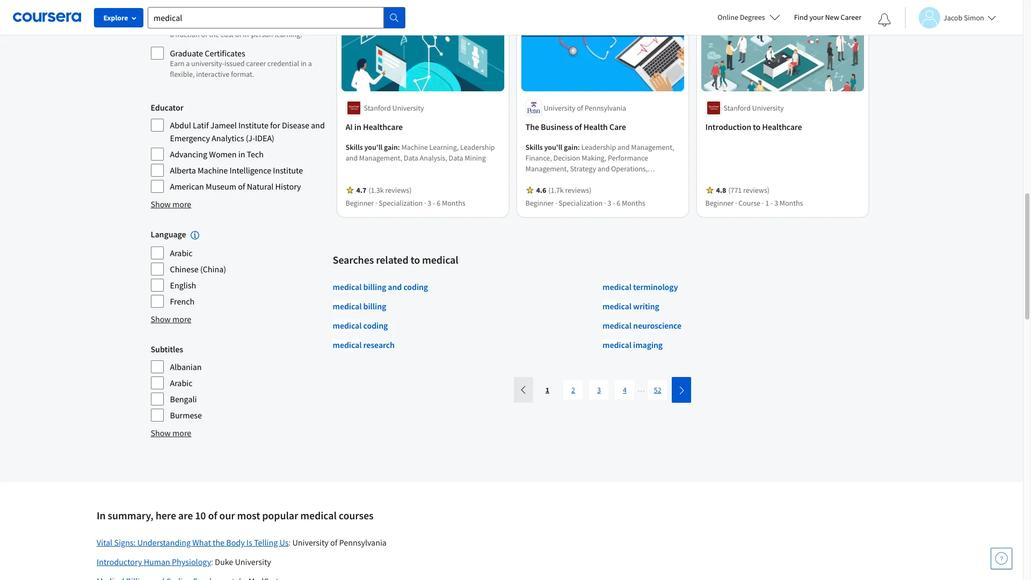 Task type: vqa. For each thing, say whether or not it's contained in the screenshot.
3rd Show more from the bottom of the page
yes



Task type: describe. For each thing, give the bounding box(es) containing it.
more for american museum of natural history
[[173, 199, 191, 210]]

online degrees
[[718, 12, 766, 22]]

medical down medical billing
[[333, 320, 362, 331]]

burmese
[[170, 410, 202, 421]]

jacob simon button
[[905, 7, 997, 28]]

medical left the "neuroscience"
[[603, 320, 632, 331]]

emergency
[[170, 133, 210, 143]]

reviews) for healthcare
[[386, 185, 412, 195]]

health
[[584, 121, 608, 132]]

subtitles
[[151, 344, 183, 355]]

beginner for business
[[526, 198, 554, 208]]

stanford university for to
[[724, 103, 784, 113]]

page navigation navigation
[[513, 377, 692, 403]]

machine inside educator group
[[198, 165, 228, 176]]

american
[[170, 181, 204, 192]]

2 data from the left
[[449, 153, 463, 163]]

mining
[[465, 153, 486, 163]]

1 vertical spatial coding
[[364, 320, 388, 331]]

1 skills from the left
[[346, 142, 363, 152]]

latif
[[193, 120, 209, 131]]

idea)
[[255, 133, 275, 143]]

tech
[[247, 149, 264, 160]]

medical research
[[333, 339, 395, 350]]

research
[[364, 339, 395, 350]]

in
[[97, 509, 106, 522]]

institute for jameel
[[239, 120, 269, 131]]

2 link
[[564, 380, 583, 400]]

interactive
[[196, 69, 230, 79]]

2 skills from the left
[[526, 142, 543, 152]]

neuroscience
[[634, 320, 682, 331]]

3 - from the left
[[771, 198, 773, 208]]

months for ai in healthcare
[[442, 198, 466, 208]]

american museum of natural history
[[170, 181, 301, 192]]

3 beginner from the left
[[706, 198, 734, 208]]

more for burmese
[[173, 428, 191, 439]]

1 horizontal spatial a
[[186, 59, 190, 68]]

explore
[[103, 13, 128, 23]]

history
[[275, 181, 301, 192]]

beginner · specialization · 3 - 6 months for of
[[526, 198, 646, 208]]

coursera image
[[13, 9, 81, 26]]

explore button
[[94, 8, 143, 27]]

care
[[610, 121, 626, 132]]

university up business
[[544, 103, 576, 113]]

6 for the business of health care
[[617, 198, 621, 208]]

your for earn
[[186, 19, 200, 28]]

for inside abdul latif jameel institute for disease and emergency analytics (j-idea)
[[270, 120, 280, 131]]

of left in-
[[235, 30, 242, 39]]

imaging
[[634, 339, 663, 350]]

new
[[826, 12, 840, 22]]

university down is
[[235, 557, 271, 568]]

3 link
[[590, 380, 609, 400]]

3 · from the left
[[556, 198, 558, 208]]

: inside introductory human physiology : duke university
[[211, 557, 213, 568]]

degree
[[272, 19, 293, 28]]

university up ai in healthcare link
[[393, 103, 424, 113]]

introductory human physiology : duke university
[[97, 557, 271, 568]]

terminology
[[634, 281, 678, 292]]

degrees inside popup button
[[740, 12, 766, 22]]

career
[[246, 59, 266, 68]]

bengali
[[170, 394, 197, 405]]

show more for american museum of natural history
[[151, 199, 191, 210]]

flexible,
[[170, 69, 195, 79]]

analysis,
[[420, 153, 447, 163]]

previous page image
[[520, 386, 528, 395]]

institute for intelligence
[[273, 165, 303, 176]]

medical right related
[[422, 253, 459, 266]]

show notifications image
[[879, 13, 892, 26]]

educator group
[[151, 101, 326, 193]]

machine learning, leadership and management, data analysis, data mining
[[346, 142, 495, 163]]

jacob
[[944, 13, 963, 22]]

- for the business of health care
[[613, 198, 616, 208]]

find your new career
[[795, 12, 862, 22]]

abdul latif jameel institute for disease and emergency analytics (j-idea)
[[170, 120, 325, 143]]

show for burmese
[[151, 428, 171, 439]]

(771
[[729, 185, 742, 195]]

2 horizontal spatial and
[[388, 281, 402, 292]]

4 · from the left
[[605, 198, 606, 208]]

52 link
[[648, 380, 668, 400]]

2 you'll from the left
[[545, 142, 563, 152]]

advancing women in tech
[[170, 149, 264, 160]]

introduction
[[706, 121, 752, 132]]

person
[[251, 30, 273, 39]]

billing for medical billing
[[364, 301, 386, 312]]

1 you'll from the left
[[365, 142, 383, 152]]

6 for ai in healthcare
[[437, 198, 441, 208]]

are
[[178, 509, 193, 522]]

earn for graduate certificates
[[170, 59, 185, 68]]

find
[[795, 12, 808, 22]]

healthcare for ai in healthcare
[[363, 121, 403, 132]]

healthcare for introduction to healthcare
[[763, 121, 803, 132]]

earn for degrees
[[170, 19, 185, 28]]

signs:
[[114, 538, 136, 548]]

writing
[[634, 301, 660, 312]]

vital
[[97, 538, 113, 548]]

leadership
[[461, 142, 495, 152]]

bachelor's
[[202, 19, 235, 28]]

stanford for in
[[364, 103, 391, 113]]

graduate certificates
[[170, 48, 245, 59]]

arabic inside the language group
[[170, 248, 193, 259]]

medical up medical billing
[[333, 281, 362, 292]]

4.7 (1.3k reviews)
[[357, 185, 412, 195]]

introductory human physiology link
[[97, 557, 211, 568]]

show for french
[[151, 314, 171, 325]]

: up management,
[[398, 142, 400, 152]]

1 skills you'll gain : from the left
[[346, 142, 402, 152]]

chinese
[[170, 264, 199, 275]]

…
[[638, 384, 645, 394]]

body
[[226, 538, 245, 548]]

next page image
[[677, 386, 686, 395]]

searches related to medical
[[333, 253, 459, 266]]

women
[[209, 149, 237, 160]]

5 · from the left
[[736, 198, 738, 208]]

show more for french
[[151, 314, 191, 325]]

subtitles group
[[151, 343, 326, 423]]

issued
[[225, 59, 245, 68]]

jacob simon
[[944, 13, 985, 22]]

vital signs: understanding what the body is telling us : university of pennsylvania
[[97, 538, 387, 548]]

disease
[[282, 120, 309, 131]]

career
[[841, 12, 862, 22]]

2 horizontal spatial a
[[308, 59, 312, 68]]

abdul
[[170, 120, 191, 131]]

- for ai in healthcare
[[433, 198, 436, 208]]

english
[[170, 280, 196, 291]]

machine inside the machine learning, leadership and management, data analysis, data mining
[[402, 142, 428, 152]]

0 vertical spatial pennsylvania
[[585, 103, 627, 113]]

52
[[654, 385, 662, 395]]

us
[[280, 538, 289, 548]]

the business of health care link
[[526, 120, 680, 133]]

related
[[376, 253, 409, 266]]

telling
[[254, 538, 278, 548]]

chinese (china)
[[170, 264, 226, 275]]

1 vertical spatial pennsylvania
[[339, 538, 387, 548]]

specialization for healthcare
[[379, 198, 423, 208]]

analytics
[[212, 133, 244, 143]]

of right us
[[331, 538, 338, 548]]

albanian
[[170, 362, 202, 373]]

cost
[[221, 30, 234, 39]]

the business of health care
[[526, 121, 626, 132]]

: down the business of health care
[[578, 142, 580, 152]]

stanford for to
[[724, 103, 751, 113]]

vital signs: understanding what the body is telling us link
[[97, 538, 289, 548]]

(1.3k
[[369, 185, 384, 195]]

4.6
[[537, 185, 547, 195]]

3 months from the left
[[780, 198, 804, 208]]

advancing
[[170, 149, 207, 160]]



Task type: locate. For each thing, give the bounding box(es) containing it.
and left management,
[[346, 153, 358, 163]]

a left 'fraction'
[[170, 30, 174, 39]]

2 vertical spatial show more button
[[151, 427, 191, 440]]

4.7
[[357, 185, 367, 195]]

2 more from the top
[[173, 314, 191, 325]]

1 vertical spatial billing
[[364, 301, 386, 312]]

1 vertical spatial to
[[411, 253, 420, 266]]

2 stanford university from the left
[[724, 103, 784, 113]]

arabic up bengali
[[170, 378, 193, 389]]

show for american museum of natural history
[[151, 199, 171, 210]]

1 more from the top
[[173, 199, 191, 210]]

beginner · specialization · 3 - 6 months down the 4.6 (1.7k reviews)
[[526, 198, 646, 208]]

1 vertical spatial show
[[151, 314, 171, 325]]

beginner · course · 1 - 3 months
[[706, 198, 804, 208]]

natural
[[247, 181, 274, 192]]

months for the business of health care
[[622, 198, 646, 208]]

2 gain from the left
[[564, 142, 578, 152]]

4.8
[[717, 185, 727, 195]]

3 more from the top
[[173, 428, 191, 439]]

to right related
[[411, 253, 420, 266]]

degrees right online
[[740, 12, 766, 22]]

for inside earn your bachelor's or master's degree online for a fraction of the cost of in-person learning.
[[316, 19, 325, 28]]

None search field
[[148, 7, 406, 28]]

2 - from the left
[[613, 198, 616, 208]]

3 show more button from the top
[[151, 427, 191, 440]]

1 beginner from the left
[[346, 198, 374, 208]]

1 show from the top
[[151, 199, 171, 210]]

beginner · specialization · 3 - 6 months
[[346, 198, 466, 208], [526, 198, 646, 208]]

coding up the research
[[364, 320, 388, 331]]

1 horizontal spatial machine
[[402, 142, 428, 152]]

alberta
[[170, 165, 196, 176]]

medical down medical coding on the left of page
[[333, 339, 362, 350]]

for right online
[[316, 19, 325, 28]]

arabic
[[170, 248, 193, 259], [170, 378, 193, 389]]

1 horizontal spatial to
[[753, 121, 761, 132]]

pennsylvania down courses
[[339, 538, 387, 548]]

arabic inside subtitles group
[[170, 378, 193, 389]]

the down bachelor's
[[209, 30, 219, 39]]

introductory
[[97, 557, 142, 568]]

0 horizontal spatial a
[[170, 30, 174, 39]]

ai
[[346, 121, 353, 132]]

medical left imaging
[[603, 339, 632, 350]]

2 earn from the top
[[170, 59, 185, 68]]

2 horizontal spatial in
[[355, 121, 362, 132]]

1 data from the left
[[404, 153, 419, 163]]

in left tech
[[238, 149, 245, 160]]

in right credential on the left of page
[[301, 59, 307, 68]]

for up idea)
[[270, 120, 280, 131]]

2 horizontal spatial months
[[780, 198, 804, 208]]

0 horizontal spatial stanford
[[364, 103, 391, 113]]

0 vertical spatial show more button
[[151, 198, 191, 211]]

0 horizontal spatial stanford university
[[364, 103, 424, 113]]

show more button down burmese
[[151, 427, 191, 440]]

show
[[151, 199, 171, 210], [151, 314, 171, 325], [151, 428, 171, 439]]

2 skills you'll gain : from the left
[[526, 142, 582, 152]]

beginner down 4.7
[[346, 198, 374, 208]]

2 healthcare from the left
[[763, 121, 803, 132]]

0 horizontal spatial -
[[433, 198, 436, 208]]

stanford up introduction
[[724, 103, 751, 113]]

1 horizontal spatial your
[[810, 12, 824, 22]]

specialization down the 4.6 (1.7k reviews)
[[559, 198, 603, 208]]

2 vertical spatial show
[[151, 428, 171, 439]]

reviews) right (1.7k
[[566, 185, 592, 195]]

university up introduction to healthcare
[[753, 103, 784, 113]]

1 stanford from the left
[[364, 103, 391, 113]]

intelligence
[[230, 165, 271, 176]]

0 horizontal spatial skills
[[346, 142, 363, 152]]

machine
[[402, 142, 428, 152], [198, 165, 228, 176]]

institute up history
[[273, 165, 303, 176]]

1 horizontal spatial reviews)
[[566, 185, 592, 195]]

1 horizontal spatial institute
[[273, 165, 303, 176]]

0 vertical spatial arabic
[[170, 248, 193, 259]]

in inside educator group
[[238, 149, 245, 160]]

1 vertical spatial show more
[[151, 314, 191, 325]]

educator
[[151, 102, 184, 113]]

earn inside earn a university-issued career credential in a flexible, interactive format.
[[170, 59, 185, 68]]

0 horizontal spatial your
[[186, 19, 200, 28]]

0 horizontal spatial you'll
[[365, 142, 383, 152]]

data down learning,
[[449, 153, 463, 163]]

data left analysis,
[[404, 153, 419, 163]]

show more button down american
[[151, 198, 191, 211]]

2 specialization from the left
[[559, 198, 603, 208]]

2 beginner from the left
[[526, 198, 554, 208]]

online
[[718, 12, 739, 22]]

1 horizontal spatial pennsylvania
[[585, 103, 627, 113]]

beginner for in
[[346, 198, 374, 208]]

machine up analysis,
[[402, 142, 428, 152]]

1 horizontal spatial specialization
[[559, 198, 603, 208]]

0 horizontal spatial specialization
[[379, 198, 423, 208]]

2 horizontal spatial -
[[771, 198, 773, 208]]

credential
[[268, 59, 299, 68]]

a right credential on the left of page
[[308, 59, 312, 68]]

degrees up 'fraction'
[[170, 8, 199, 19]]

show down burmese
[[151, 428, 171, 439]]

you'll up management,
[[365, 142, 383, 152]]

0 vertical spatial coding
[[404, 281, 428, 292]]

reviews) right (1.3k
[[386, 185, 412, 195]]

more down burmese
[[173, 428, 191, 439]]

jameel
[[211, 120, 237, 131]]

fraction
[[175, 30, 200, 39]]

graduate
[[170, 48, 203, 59]]

or
[[236, 19, 243, 28]]

university of pennsylvania
[[544, 103, 627, 113]]

language
[[151, 229, 186, 240]]

medical left "terminology"
[[603, 281, 632, 292]]

to
[[753, 121, 761, 132], [411, 253, 420, 266]]

2 show more from the top
[[151, 314, 191, 325]]

6 · from the left
[[762, 198, 764, 208]]

billing down medical billing and coding
[[364, 301, 386, 312]]

0 vertical spatial earn
[[170, 19, 185, 28]]

1 horizontal spatial stanford
[[724, 103, 751, 113]]

1 arabic from the top
[[170, 248, 193, 259]]

stanford university up introduction to healthcare
[[724, 103, 784, 113]]

1 6 from the left
[[437, 198, 441, 208]]

2 stanford from the left
[[724, 103, 751, 113]]

courses
[[339, 509, 374, 522]]

billing
[[364, 281, 386, 292], [364, 301, 386, 312]]

1 horizontal spatial stanford university
[[724, 103, 784, 113]]

of right 'fraction'
[[201, 30, 208, 39]]

your for find
[[810, 12, 824, 22]]

4.6 (1.7k reviews)
[[537, 185, 592, 195]]

0 horizontal spatial institute
[[239, 120, 269, 131]]

more
[[173, 199, 191, 210], [173, 314, 191, 325], [173, 428, 191, 439]]

beginner · specialization · 3 - 6 months down "4.7 (1.3k reviews)"
[[346, 198, 466, 208]]

1 horizontal spatial 6
[[617, 198, 621, 208]]

2 arabic from the top
[[170, 378, 193, 389]]

medical up medical coding on the left of page
[[333, 301, 362, 312]]

physiology
[[172, 557, 211, 568]]

3 reviews) from the left
[[744, 185, 770, 195]]

0 vertical spatial to
[[753, 121, 761, 132]]

2 months from the left
[[622, 198, 646, 208]]

medical left courses
[[301, 509, 337, 522]]

1 horizontal spatial data
[[449, 153, 463, 163]]

1 show more button from the top
[[151, 198, 191, 211]]

in summary, here are 10 of our most popular medical courses
[[97, 509, 374, 522]]

0 horizontal spatial beginner
[[346, 198, 374, 208]]

show up language
[[151, 199, 171, 210]]

1 vertical spatial show more button
[[151, 313, 191, 326]]

1 horizontal spatial gain
[[564, 142, 578, 152]]

to inside "introduction to healthcare" link
[[753, 121, 761, 132]]

3
[[428, 198, 432, 208], [608, 198, 612, 208], [775, 198, 779, 208], [598, 385, 601, 395]]

0 horizontal spatial healthcare
[[363, 121, 403, 132]]

billing up medical billing
[[364, 281, 386, 292]]

a up flexible,
[[186, 59, 190, 68]]

2 vertical spatial in
[[238, 149, 245, 160]]

0 vertical spatial more
[[173, 199, 191, 210]]

earn a university-issued career credential in a flexible, interactive format.
[[170, 59, 312, 79]]

1 horizontal spatial degrees
[[740, 12, 766, 22]]

coding down searches related to medical
[[404, 281, 428, 292]]

healthcare
[[363, 121, 403, 132], [763, 121, 803, 132]]

1 stanford university from the left
[[364, 103, 424, 113]]

show more for burmese
[[151, 428, 191, 439]]

1 vertical spatial more
[[173, 314, 191, 325]]

3 show from the top
[[151, 428, 171, 439]]

1 horizontal spatial beginner
[[526, 198, 554, 208]]

a inside earn your bachelor's or master's degree online for a fraction of the cost of in-person learning.
[[170, 30, 174, 39]]

reviews) up beginner · course · 1 - 3 months
[[744, 185, 770, 195]]

0 horizontal spatial degrees
[[170, 8, 199, 19]]

0 horizontal spatial 6
[[437, 198, 441, 208]]

in right ai
[[355, 121, 362, 132]]

3 show more from the top
[[151, 428, 191, 439]]

your inside earn your bachelor's or master's degree online for a fraction of the cost of in-person learning.
[[186, 19, 200, 28]]

0 horizontal spatial machine
[[198, 165, 228, 176]]

show more down burmese
[[151, 428, 191, 439]]

4.8 (771 reviews)
[[717, 185, 770, 195]]

0 horizontal spatial months
[[442, 198, 466, 208]]

1 horizontal spatial in
[[301, 59, 307, 68]]

0 horizontal spatial to
[[411, 253, 420, 266]]

2 vertical spatial show more
[[151, 428, 191, 439]]

language group
[[151, 228, 326, 309]]

2 vertical spatial and
[[388, 281, 402, 292]]

0 horizontal spatial coding
[[364, 320, 388, 331]]

find your new career link
[[789, 11, 867, 24]]

online
[[295, 19, 315, 28]]

0 horizontal spatial and
[[311, 120, 325, 131]]

medical coding
[[333, 320, 388, 331]]

beginner down the 4.8
[[706, 198, 734, 208]]

in inside earn a university-issued career credential in a flexible, interactive format.
[[301, 59, 307, 68]]

gain up management,
[[384, 142, 398, 152]]

university-
[[191, 59, 225, 68]]

1 months from the left
[[442, 198, 466, 208]]

specialization for of
[[559, 198, 603, 208]]

1 vertical spatial machine
[[198, 165, 228, 176]]

and right disease
[[311, 120, 325, 131]]

2 · from the left
[[425, 198, 426, 208]]

show more button for french
[[151, 313, 191, 326]]

university
[[393, 103, 424, 113], [544, 103, 576, 113], [753, 103, 784, 113], [293, 538, 329, 548], [235, 557, 271, 568]]

4 link
[[616, 380, 635, 400]]

searches
[[333, 253, 374, 266]]

skills you'll gain :
[[346, 142, 402, 152], [526, 142, 582, 152]]

1 gain from the left
[[384, 142, 398, 152]]

2 billing from the top
[[364, 301, 386, 312]]

1 show more from the top
[[151, 199, 191, 210]]

show more button down french
[[151, 313, 191, 326]]

stanford university
[[364, 103, 424, 113], [724, 103, 784, 113]]

0 vertical spatial show
[[151, 199, 171, 210]]

show more down american
[[151, 199, 191, 210]]

of inside educator group
[[238, 181, 245, 192]]

0 vertical spatial for
[[316, 19, 325, 28]]

more down american
[[173, 199, 191, 210]]

1 billing from the top
[[364, 281, 386, 292]]

institute
[[239, 120, 269, 131], [273, 165, 303, 176]]

2 beginner · specialization · 3 - 6 months from the left
[[526, 198, 646, 208]]

1 horizontal spatial skills you'll gain :
[[526, 142, 582, 152]]

show more button
[[151, 198, 191, 211], [151, 313, 191, 326], [151, 427, 191, 440]]

1 healthcare from the left
[[363, 121, 403, 132]]

machine down advancing women in tech
[[198, 165, 228, 176]]

medical
[[422, 253, 459, 266], [333, 281, 362, 292], [603, 281, 632, 292], [333, 301, 362, 312], [603, 301, 632, 312], [333, 320, 362, 331], [603, 320, 632, 331], [333, 339, 362, 350], [603, 339, 632, 350], [301, 509, 337, 522]]

0 vertical spatial the
[[209, 30, 219, 39]]

0 vertical spatial show more
[[151, 199, 191, 210]]

more down french
[[173, 314, 191, 325]]

earn your bachelor's or master's degree online for a fraction of the cost of in-person learning.
[[170, 19, 325, 39]]

ai in healthcare link
[[346, 120, 500, 133]]

1 vertical spatial arabic
[[170, 378, 193, 389]]

most
[[237, 509, 260, 522]]

skills down 'the'
[[526, 142, 543, 152]]

1 horizontal spatial and
[[346, 153, 358, 163]]

1 horizontal spatial skills
[[526, 142, 543, 152]]

0 vertical spatial billing
[[364, 281, 386, 292]]

4
[[623, 385, 627, 395]]

stanford university up ai in healthcare
[[364, 103, 424, 113]]

stanford up ai in healthcare
[[364, 103, 391, 113]]

show more button for american museum of natural history
[[151, 198, 191, 211]]

show down french
[[151, 314, 171, 325]]

information about this filter group image
[[191, 231, 199, 240]]

2
[[572, 385, 575, 395]]

arabic up chinese
[[170, 248, 193, 259]]

1 vertical spatial in
[[355, 121, 362, 132]]

: inside vital signs: understanding what the body is telling us : university of pennsylvania
[[289, 538, 291, 548]]

of down alberta machine intelligence institute
[[238, 181, 245, 192]]

earn up 'fraction'
[[170, 19, 185, 28]]

1 horizontal spatial -
[[613, 198, 616, 208]]

1 reviews) from the left
[[386, 185, 412, 195]]

1 horizontal spatial beginner · specialization · 3 - 6 months
[[526, 198, 646, 208]]

in
[[301, 59, 307, 68], [355, 121, 362, 132], [238, 149, 245, 160]]

What do you want to learn? text field
[[148, 7, 384, 28]]

show more button for burmese
[[151, 427, 191, 440]]

the inside earn your bachelor's or master's degree online for a fraction of the cost of in-person learning.
[[209, 30, 219, 39]]

show more down french
[[151, 314, 191, 325]]

(china)
[[200, 264, 226, 275]]

earn inside earn your bachelor's or master's degree online for a fraction of the cost of in-person learning.
[[170, 19, 185, 28]]

0 horizontal spatial data
[[404, 153, 419, 163]]

and inside the machine learning, leadership and management, data analysis, data mining
[[346, 153, 358, 163]]

of right 10
[[208, 509, 217, 522]]

1 specialization from the left
[[379, 198, 423, 208]]

skills
[[346, 142, 363, 152], [526, 142, 543, 152]]

institute up (j-
[[239, 120, 269, 131]]

and down searches related to medical
[[388, 281, 402, 292]]

help center image
[[996, 552, 1009, 565]]

1 horizontal spatial healthcare
[[763, 121, 803, 132]]

0 horizontal spatial pennsylvania
[[339, 538, 387, 548]]

institute inside abdul latif jameel institute for disease and emergency analytics (j-idea)
[[239, 120, 269, 131]]

understanding
[[137, 538, 191, 548]]

management,
[[359, 153, 403, 163]]

0 vertical spatial and
[[311, 120, 325, 131]]

2 horizontal spatial reviews)
[[744, 185, 770, 195]]

pennsylvania up the business of health care link on the right
[[585, 103, 627, 113]]

the
[[209, 30, 219, 39], [213, 538, 225, 548]]

skills down ai
[[346, 142, 363, 152]]

-
[[433, 198, 436, 208], [613, 198, 616, 208], [771, 198, 773, 208]]

master's
[[244, 19, 270, 28]]

2 show more button from the top
[[151, 313, 191, 326]]

0 vertical spatial institute
[[239, 120, 269, 131]]

: right telling
[[289, 538, 291, 548]]

1 horizontal spatial coding
[[404, 281, 428, 292]]

1 vertical spatial for
[[270, 120, 280, 131]]

2 vertical spatial more
[[173, 428, 191, 439]]

the
[[526, 121, 540, 132]]

popular
[[262, 509, 298, 522]]

stanford
[[364, 103, 391, 113], [724, 103, 751, 113]]

1 vertical spatial the
[[213, 538, 225, 548]]

0 horizontal spatial for
[[270, 120, 280, 131]]

billing for medical billing and coding
[[364, 281, 386, 292]]

medical left writing
[[603, 301, 632, 312]]

0 vertical spatial machine
[[402, 142, 428, 152]]

your up 'fraction'
[[186, 19, 200, 28]]

more for french
[[173, 314, 191, 325]]

1 horizontal spatial you'll
[[545, 142, 563, 152]]

1 vertical spatial and
[[346, 153, 358, 163]]

of up the business of health care
[[577, 103, 584, 113]]

0 horizontal spatial skills you'll gain :
[[346, 142, 402, 152]]

earn up flexible,
[[170, 59, 185, 68]]

of left health at right top
[[575, 121, 582, 132]]

1 horizontal spatial for
[[316, 19, 325, 28]]

0 vertical spatial in
[[301, 59, 307, 68]]

1 vertical spatial institute
[[273, 165, 303, 176]]

ai in healthcare
[[346, 121, 403, 132]]

the left body on the bottom of page
[[213, 538, 225, 548]]

2 horizontal spatial beginner
[[706, 198, 734, 208]]

2 show from the top
[[151, 314, 171, 325]]

beginner · specialization · 3 - 6 months for healthcare
[[346, 198, 466, 208]]

reviews) for of
[[566, 185, 592, 195]]

course
[[739, 198, 761, 208]]

beginner down 4.6
[[526, 198, 554, 208]]

your right find
[[810, 12, 824, 22]]

online degrees button
[[710, 5, 789, 29]]

learning.
[[275, 30, 302, 39]]

and inside abdul latif jameel institute for disease and emergency analytics (j-idea)
[[311, 120, 325, 131]]

0 horizontal spatial beginner · specialization · 3 - 6 months
[[346, 198, 466, 208]]

skills you'll gain : down business
[[526, 142, 582, 152]]

introduction to healthcare
[[706, 121, 803, 132]]

(1.7k
[[549, 185, 564, 195]]

skills you'll gain : up management,
[[346, 142, 402, 152]]

french
[[170, 296, 195, 307]]

0 horizontal spatial in
[[238, 149, 245, 160]]

a
[[170, 30, 174, 39], [186, 59, 190, 68], [308, 59, 312, 68]]

stanford university for in
[[364, 103, 424, 113]]

0 horizontal spatial gain
[[384, 142, 398, 152]]

gain down the business of health care
[[564, 142, 578, 152]]

1 earn from the top
[[170, 19, 185, 28]]

1 horizontal spatial months
[[622, 198, 646, 208]]

university right us
[[293, 538, 329, 548]]

specialization down "4.7 (1.3k reviews)"
[[379, 198, 423, 208]]

2 6 from the left
[[617, 198, 621, 208]]

1 beginner · specialization · 3 - 6 months from the left
[[346, 198, 466, 208]]

to right introduction
[[753, 121, 761, 132]]

0 horizontal spatial reviews)
[[386, 185, 412, 195]]

: left 'duke'
[[211, 557, 213, 568]]

business
[[541, 121, 573, 132]]

1 · from the left
[[376, 198, 377, 208]]

simon
[[965, 13, 985, 22]]

3 inside page navigation navigation
[[598, 385, 601, 395]]

medical billing and coding
[[333, 281, 428, 292]]

:
[[398, 142, 400, 152], [578, 142, 580, 152], [289, 538, 291, 548], [211, 557, 213, 568]]

2 reviews) from the left
[[566, 185, 592, 195]]

1 vertical spatial earn
[[170, 59, 185, 68]]

you'll down business
[[545, 142, 563, 152]]

1 - from the left
[[433, 198, 436, 208]]



